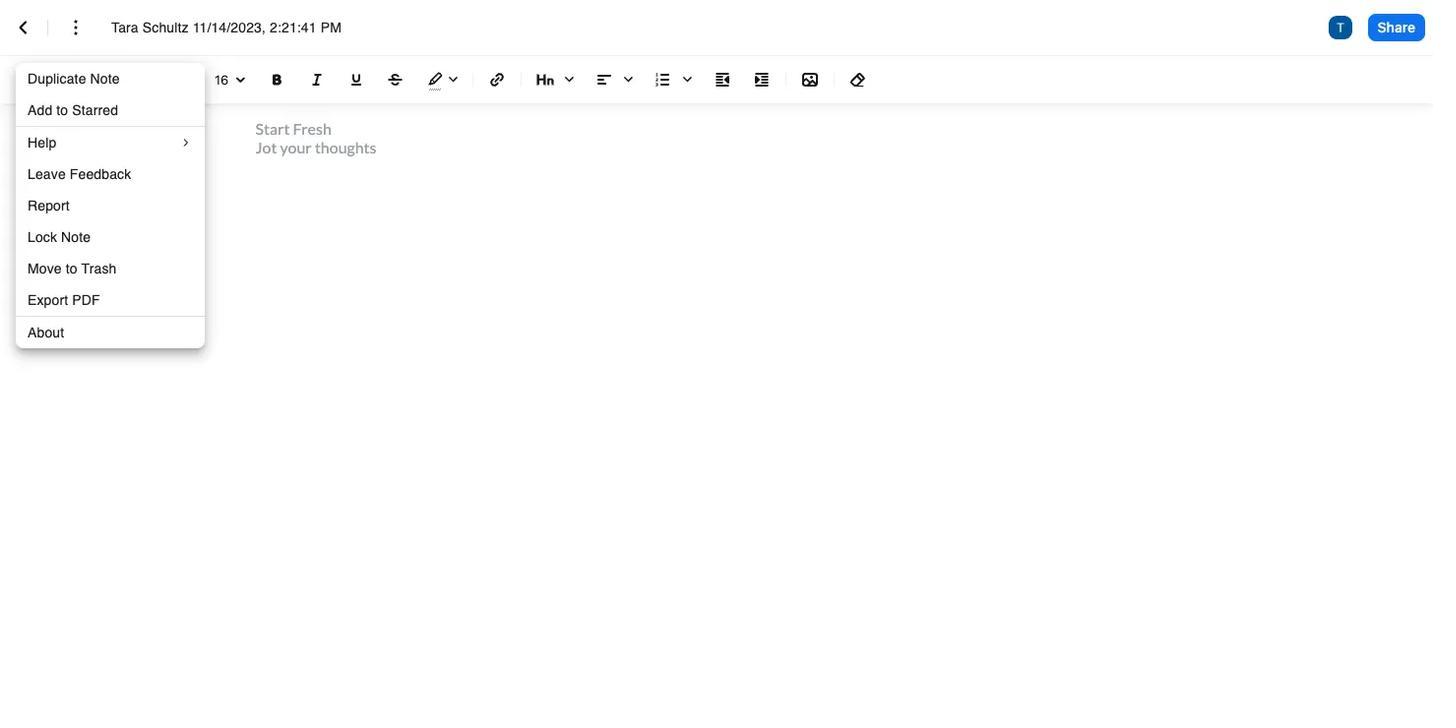Task type: locate. For each thing, give the bounding box(es) containing it.
feedback
[[70, 166, 131, 182]]

note
[[90, 71, 120, 87], [61, 229, 91, 245]]

insert image image
[[799, 68, 822, 92]]

duplicate
[[28, 71, 86, 87]]

note inside duplicate note menu item
[[90, 71, 120, 87]]

share button
[[1369, 14, 1426, 41]]

export
[[28, 292, 68, 308]]

text highlight image
[[420, 64, 465, 96]]

to
[[56, 102, 68, 118], [66, 261, 78, 277]]

1 vertical spatial note
[[61, 229, 91, 245]]

heading image
[[530, 64, 581, 96]]

menu
[[16, 63, 205, 349]]

0 vertical spatial note
[[90, 71, 120, 87]]

help menu item
[[16, 127, 205, 159]]

font image
[[61, 64, 199, 96]]

italic image
[[305, 68, 329, 92]]

strikethrough image
[[384, 68, 408, 92]]

duplicate note
[[28, 71, 120, 87]]

about
[[28, 325, 64, 341]]

to right add
[[56, 102, 68, 118]]

trash
[[81, 261, 117, 277]]

0 vertical spatial to
[[56, 102, 68, 118]]

add to starred
[[28, 102, 118, 118]]

to right move
[[66, 261, 78, 277]]

1 vertical spatial to
[[66, 261, 78, 277]]

increase indent image
[[750, 68, 774, 92]]

to inside menu item
[[66, 261, 78, 277]]

note inside lock note menu item
[[61, 229, 91, 245]]

export pdf menu item
[[16, 285, 205, 316]]

report
[[28, 198, 70, 214]]

move to trash menu item
[[16, 253, 205, 285]]

text align image
[[589, 64, 640, 96]]

menu containing duplicate note
[[16, 63, 205, 349]]

leave feedback
[[28, 166, 131, 182]]

to inside menu item
[[56, 102, 68, 118]]

note up add to starred menu item
[[90, 71, 120, 87]]

color image
[[8, 64, 53, 96]]

share
[[1378, 18, 1416, 35]]

note up move to trash
[[61, 229, 91, 245]]

to for trash
[[66, 261, 78, 277]]

pdf
[[72, 292, 100, 308]]

duplicate note menu item
[[16, 63, 205, 95]]

decrease indent image
[[711, 68, 735, 92]]

None text field
[[111, 18, 372, 37]]



Task type: vqa. For each thing, say whether or not it's contained in the screenshot.
first "dialog" from right
no



Task type: describe. For each thing, give the bounding box(es) containing it.
lock
[[28, 229, 57, 245]]

note for lock note
[[61, 229, 91, 245]]

starred
[[72, 102, 118, 118]]

report menu item
[[16, 190, 205, 222]]

underline image
[[345, 68, 368, 92]]

add
[[28, 102, 53, 118]]

note for duplicate note
[[90, 71, 120, 87]]

help
[[28, 134, 56, 150]]

lock note
[[28, 229, 91, 245]]

move to trash
[[28, 261, 117, 277]]

clear style image
[[847, 68, 871, 92]]

leave feedback link
[[16, 159, 205, 190]]

list image
[[648, 64, 699, 96]]

all notes image
[[12, 16, 35, 39]]

bold image
[[266, 68, 290, 92]]

more image
[[64, 16, 88, 39]]

tara schultz image
[[1329, 16, 1353, 39]]

link image
[[486, 68, 509, 92]]

add to starred menu item
[[16, 95, 205, 126]]

to for starred
[[56, 102, 68, 118]]

about menu item
[[16, 317, 205, 349]]

move
[[28, 261, 62, 277]]

export pdf
[[28, 292, 100, 308]]

leave
[[28, 166, 66, 182]]

lock note menu item
[[16, 222, 205, 253]]



